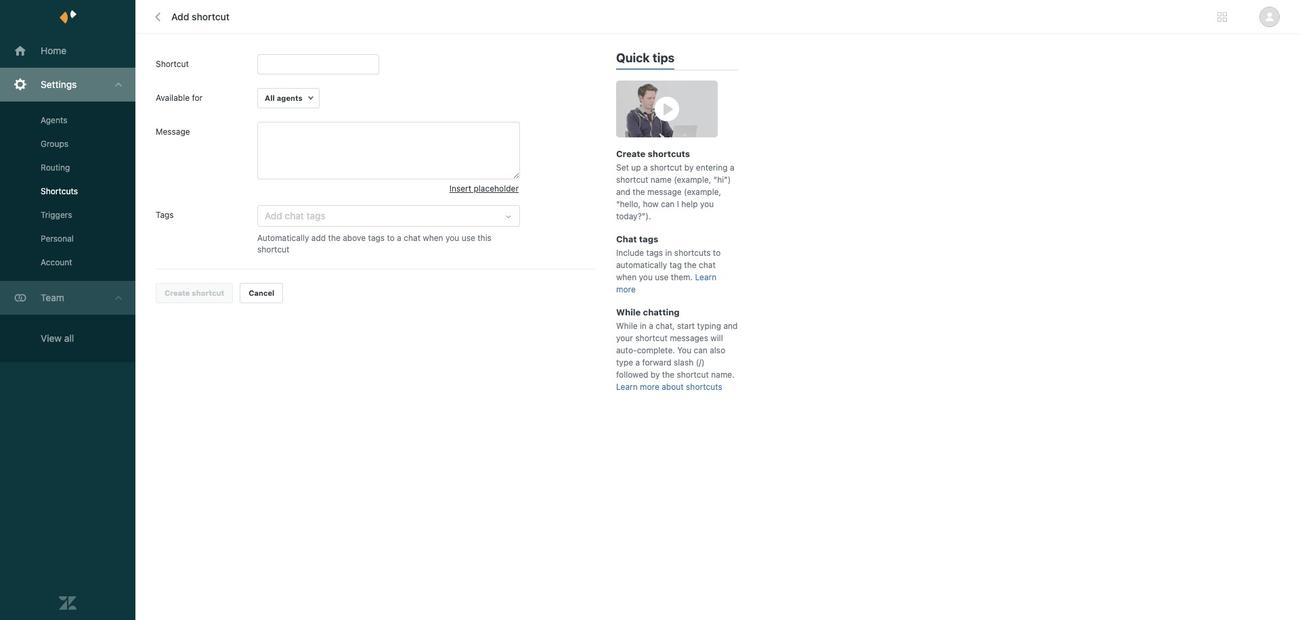 Task type: describe. For each thing, give the bounding box(es) containing it.
shortcuts inside create shortcuts set up a shortcut by entering a shortcut name (example, "hi") and the message (example, "hello, how can i help you today?").
[[648, 148, 690, 159]]

"hi")
[[714, 175, 731, 185]]

groups
[[41, 139, 68, 149]]

in inside while chatting while in a chat, start typing and your shortcut messages will auto-complete. you can also type a forward slash (/) followed by the shortcut name. learn more about shortcuts
[[640, 321, 647, 331]]

shortcut inside button
[[192, 289, 224, 298]]

to inside 'include tags in shortcuts to automatically tag the chat when you use them.'
[[713, 248, 721, 258]]

name
[[651, 175, 672, 185]]

1 while from the top
[[616, 307, 641, 318]]

help
[[682, 199, 698, 209]]

routing
[[41, 163, 70, 173]]

can inside create shortcuts set up a shortcut by entering a shortcut name (example, "hi") and the message (example, "hello, how can i help you today?").
[[661, 199, 675, 209]]

include tags in shortcuts to automatically tag the chat when you use them.
[[616, 248, 721, 282]]

this
[[478, 233, 492, 243]]

a up "hi")
[[730, 163, 735, 173]]

the inside create shortcuts set up a shortcut by entering a shortcut name (example, "hi") and the message (example, "hello, how can i help you today?").
[[633, 187, 645, 197]]

the inside automatically add the above tags to a chat when you use this shortcut
[[328, 233, 341, 243]]

triggers
[[41, 210, 72, 220]]

chat tags
[[616, 234, 659, 244]]

Shortcut text field
[[257, 54, 379, 74]]

you inside automatically add the above tags to a chat when you use this shortcut
[[446, 233, 459, 243]]

the inside 'include tags in shortcuts to automatically tag the chat when you use them.'
[[684, 260, 697, 270]]

shortcuts
[[41, 186, 78, 196]]

how
[[643, 199, 659, 209]]

create shortcuts set up a shortcut by entering a shortcut name (example, "hi") and the message (example, "hello, how can i help you today?").
[[616, 148, 735, 221]]

chat inside automatically add the above tags to a chat when you use this shortcut
[[404, 233, 421, 243]]

(/)
[[696, 358, 705, 368]]

agents
[[277, 93, 303, 102]]

view all
[[41, 333, 74, 344]]

and inside create shortcuts set up a shortcut by entering a shortcut name (example, "hi") and the message (example, "hello, how can i help you today?").
[[616, 187, 631, 197]]

automatically
[[257, 233, 309, 243]]

view
[[41, 333, 62, 344]]

all agents
[[265, 93, 303, 102]]

i
[[677, 199, 679, 209]]

when inside 'include tags in shortcuts to automatically tag the chat when you use them.'
[[616, 272, 637, 282]]

a inside automatically add the above tags to a chat when you use this shortcut
[[397, 233, 402, 243]]

up
[[631, 163, 641, 173]]

will
[[711, 333, 723, 343]]

create shortcut button
[[156, 283, 233, 304]]

add shortcut
[[171, 11, 230, 22]]

cancel button
[[240, 283, 283, 304]]

a left chat,
[[649, 321, 653, 331]]

settings
[[41, 79, 77, 90]]

learn more link
[[616, 272, 717, 295]]

for
[[192, 93, 203, 103]]

tips
[[653, 51, 675, 65]]

Add chat tags field
[[265, 208, 496, 224]]

quick
[[616, 51, 650, 65]]

today?").
[[616, 211, 651, 221]]

shortcut inside automatically add the above tags to a chat when you use this shortcut
[[257, 245, 290, 255]]

quick tips
[[616, 51, 675, 65]]

chatting
[[643, 307, 680, 318]]

your
[[616, 333, 633, 343]]

tags inside automatically add the above tags to a chat when you use this shortcut
[[368, 233, 385, 243]]

tags
[[156, 210, 174, 220]]

include
[[616, 248, 644, 258]]

when inside automatically add the above tags to a chat when you use this shortcut
[[423, 233, 443, 243]]

shortcuts inside while chatting while in a chat, start typing and your shortcut messages will auto-complete. you can also type a forward slash (/) followed by the shortcut name. learn more about shortcuts
[[686, 382, 722, 392]]

name.
[[711, 370, 735, 380]]

about
[[662, 382, 684, 392]]

all
[[64, 333, 74, 344]]

complete.
[[637, 345, 675, 356]]

above
[[343, 233, 366, 243]]

agents
[[41, 115, 67, 125]]

forward
[[642, 358, 672, 368]]

create for shortcuts
[[616, 148, 646, 159]]

to inside automatically add the above tags to a chat when you use this shortcut
[[387, 233, 395, 243]]

the inside while chatting while in a chat, start typing and your shortcut messages will auto-complete. you can also type a forward slash (/) followed by the shortcut name. learn more about shortcuts
[[662, 370, 675, 380]]

in inside 'include tags in shortcuts to automatically tag the chat when you use them.'
[[665, 248, 672, 258]]



Task type: vqa. For each thing, say whether or not it's contained in the screenshot.
can inside While chatting While in a chat, start typing and your shortcut messages will auto-complete. You can also type a forward slash (/) followed by the shortcut name. Learn more about shortcuts
yes



Task type: locate. For each thing, give the bounding box(es) containing it.
the right add
[[328, 233, 341, 243]]

tags inside 'include tags in shortcuts to automatically tag the chat when you use them.'
[[646, 248, 663, 258]]

personal
[[41, 234, 74, 244]]

1 vertical spatial you
[[446, 233, 459, 243]]

1 vertical spatial and
[[724, 321, 738, 331]]

0 horizontal spatial more
[[616, 284, 636, 295]]

(example, down entering
[[674, 175, 711, 185]]

the up learn more about shortcuts link
[[662, 370, 675, 380]]

can left the i
[[661, 199, 675, 209]]

can inside while chatting while in a chat, start typing and your shortcut messages will auto-complete. you can also type a forward slash (/) followed by the shortcut name. learn more about shortcuts
[[694, 345, 708, 356]]

0 horizontal spatial create
[[165, 289, 190, 298]]

shortcut up complete.
[[635, 333, 668, 343]]

1 vertical spatial more
[[640, 382, 660, 392]]

more down automatically
[[616, 284, 636, 295]]

1 vertical spatial while
[[616, 321, 638, 331]]

all agents button
[[257, 88, 320, 108]]

use left this
[[462, 233, 475, 243]]

learn
[[695, 272, 717, 282], [616, 382, 638, 392]]

0 horizontal spatial in
[[640, 321, 647, 331]]

when
[[423, 233, 443, 243], [616, 272, 637, 282]]

insert
[[449, 184, 471, 194]]

1 vertical spatial (example,
[[684, 187, 721, 197]]

while
[[616, 307, 641, 318], [616, 321, 638, 331]]

chat inside 'include tags in shortcuts to automatically tag the chat when you use them.'
[[699, 260, 716, 270]]

1 vertical spatial chat
[[699, 260, 716, 270]]

followed
[[616, 370, 648, 380]]

1 horizontal spatial to
[[713, 248, 721, 258]]

and
[[616, 187, 631, 197], [724, 321, 738, 331]]

0 vertical spatial while
[[616, 307, 641, 318]]

shortcuts
[[648, 148, 690, 159], [674, 248, 711, 258], [686, 382, 722, 392]]

0 vertical spatial learn
[[695, 272, 717, 282]]

when left this
[[423, 233, 443, 243]]

1 vertical spatial by
[[651, 370, 660, 380]]

you
[[700, 199, 714, 209], [446, 233, 459, 243], [639, 272, 653, 282]]

also
[[710, 345, 726, 356]]

1 horizontal spatial and
[[724, 321, 738, 331]]

tags for chat
[[639, 234, 659, 244]]

use left the them.
[[655, 272, 669, 282]]

0 horizontal spatial chat
[[404, 233, 421, 243]]

0 vertical spatial by
[[685, 163, 694, 173]]

shortcuts up tag
[[674, 248, 711, 258]]

to
[[387, 233, 395, 243], [713, 248, 721, 258]]

0 vertical spatial to
[[387, 233, 395, 243]]

shortcut left cancel
[[192, 289, 224, 298]]

shortcut up name
[[650, 163, 682, 173]]

1 horizontal spatial chat
[[699, 260, 716, 270]]

1 vertical spatial use
[[655, 272, 669, 282]]

can up (/)
[[694, 345, 708, 356]]

automatically
[[616, 260, 667, 270]]

learn more about shortcuts link
[[616, 382, 722, 392]]

when down automatically
[[616, 272, 637, 282]]

available for
[[156, 93, 203, 103]]

2 horizontal spatial you
[[700, 199, 714, 209]]

1 vertical spatial can
[[694, 345, 708, 356]]

you
[[677, 345, 692, 356]]

learn more
[[616, 272, 717, 295]]

tags
[[368, 233, 385, 243], [639, 234, 659, 244], [646, 248, 663, 258]]

tags up automatically
[[646, 248, 663, 258]]

in
[[665, 248, 672, 258], [640, 321, 647, 331]]

0 vertical spatial more
[[616, 284, 636, 295]]

create for shortcut
[[165, 289, 190, 298]]

1 horizontal spatial create
[[616, 148, 646, 159]]

the right tag
[[684, 260, 697, 270]]

and up "hello,
[[616, 187, 631, 197]]

more
[[616, 284, 636, 295], [640, 382, 660, 392]]

them.
[[671, 272, 693, 282]]

slash
[[674, 358, 694, 368]]

learn inside while chatting while in a chat, start typing and your shortcut messages will auto-complete. you can also type a forward slash (/) followed by the shortcut name. learn more about shortcuts
[[616, 382, 638, 392]]

insert placeholder button
[[449, 179, 519, 198]]

more inside 'learn more'
[[616, 284, 636, 295]]

0 vertical spatial chat
[[404, 233, 421, 243]]

add
[[311, 233, 326, 243]]

message
[[156, 127, 190, 137]]

1 horizontal spatial you
[[639, 272, 653, 282]]

a right type
[[636, 358, 640, 368]]

0 vertical spatial when
[[423, 233, 443, 243]]

0 vertical spatial use
[[462, 233, 475, 243]]

tags for include
[[646, 248, 663, 258]]

you inside 'include tags in shortcuts to automatically tag the chat when you use them.'
[[639, 272, 653, 282]]

you down automatically
[[639, 272, 653, 282]]

a
[[643, 163, 648, 173], [730, 163, 735, 173], [397, 233, 402, 243], [649, 321, 653, 331], [636, 358, 640, 368]]

use
[[462, 233, 475, 243], [655, 272, 669, 282]]

entering
[[696, 163, 728, 173]]

a right up
[[643, 163, 648, 173]]

team
[[41, 292, 64, 303]]

shortcuts inside 'include tags in shortcuts to automatically tag the chat when you use them.'
[[674, 248, 711, 258]]

create shortcut
[[165, 289, 224, 298]]

chat right tag
[[699, 260, 716, 270]]

0 vertical spatial (example,
[[674, 175, 711, 185]]

all
[[265, 93, 275, 102]]

1 vertical spatial in
[[640, 321, 647, 331]]

set
[[616, 163, 629, 173]]

create
[[616, 148, 646, 159], [165, 289, 190, 298]]

in left chat,
[[640, 321, 647, 331]]

type
[[616, 358, 633, 368]]

cancel
[[249, 289, 275, 298]]

0 vertical spatial shortcuts
[[648, 148, 690, 159]]

chat
[[616, 234, 637, 244]]

(example, up help
[[684, 187, 721, 197]]

"hello,
[[616, 199, 641, 209]]

insert placeholder
[[449, 184, 519, 194]]

start
[[677, 321, 695, 331]]

available
[[156, 93, 190, 103]]

(example,
[[674, 175, 711, 185], [684, 187, 721, 197]]

a down add chat tags field
[[397, 233, 402, 243]]

use inside 'include tags in shortcuts to automatically tag the chat when you use them.'
[[655, 272, 669, 282]]

by left entering
[[685, 163, 694, 173]]

2 vertical spatial you
[[639, 272, 653, 282]]

1 horizontal spatial learn
[[695, 272, 717, 282]]

you left this
[[446, 233, 459, 243]]

0 vertical spatial in
[[665, 248, 672, 258]]

0 horizontal spatial you
[[446, 233, 459, 243]]

chat down add chat tags field
[[404, 233, 421, 243]]

home
[[41, 45, 67, 56]]

and inside while chatting while in a chat, start typing and your shortcut messages will auto-complete. you can also type a forward slash (/) followed by the shortcut name. learn more about shortcuts
[[724, 321, 738, 331]]

placeholder
[[474, 184, 519, 194]]

2 vertical spatial shortcuts
[[686, 382, 722, 392]]

learn right the them.
[[695, 272, 717, 282]]

tags right above
[[368, 233, 385, 243]]

can
[[661, 199, 675, 209], [694, 345, 708, 356]]

0 horizontal spatial to
[[387, 233, 395, 243]]

shortcut
[[156, 59, 189, 69]]

and right typing
[[724, 321, 738, 331]]

shortcut down 'automatically'
[[257, 245, 290, 255]]

auto-
[[616, 345, 637, 356]]

0 horizontal spatial and
[[616, 187, 631, 197]]

typing
[[697, 321, 721, 331]]

shortcuts up name
[[648, 148, 690, 159]]

learn inside 'learn more'
[[695, 272, 717, 282]]

shortcut
[[192, 11, 230, 22], [650, 163, 682, 173], [616, 175, 648, 185], [257, 245, 290, 255], [192, 289, 224, 298], [635, 333, 668, 343], [677, 370, 709, 380]]

more inside while chatting while in a chat, start typing and your shortcut messages will auto-complete. you can also type a forward slash (/) followed by the shortcut name. learn more about shortcuts
[[640, 382, 660, 392]]

use inside automatically add the above tags to a chat when you use this shortcut
[[462, 233, 475, 243]]

1 vertical spatial learn
[[616, 382, 638, 392]]

the
[[633, 187, 645, 197], [328, 233, 341, 243], [684, 260, 697, 270], [662, 370, 675, 380]]

you right help
[[700, 199, 714, 209]]

0 vertical spatial you
[[700, 199, 714, 209]]

0 vertical spatial can
[[661, 199, 675, 209]]

learn down followed
[[616, 382, 638, 392]]

message
[[647, 187, 682, 197]]

by inside while chatting while in a chat, start typing and your shortcut messages will auto-complete. you can also type a forward slash (/) followed by the shortcut name. learn more about shortcuts
[[651, 370, 660, 380]]

by inside create shortcuts set up a shortcut by entering a shortcut name (example, "hi") and the message (example, "hello, how can i help you today?").
[[685, 163, 694, 173]]

1 horizontal spatial use
[[655, 272, 669, 282]]

shortcut down (/)
[[677, 370, 709, 380]]

0 horizontal spatial by
[[651, 370, 660, 380]]

1 vertical spatial shortcuts
[[674, 248, 711, 258]]

while chatting while in a chat, start typing and your shortcut messages will auto-complete. you can also type a forward slash (/) followed by the shortcut name. learn more about shortcuts
[[616, 307, 738, 392]]

Message text field
[[257, 122, 520, 179]]

to up "learn more" link
[[713, 248, 721, 258]]

automatically add the above tags to a chat when you use this shortcut
[[257, 233, 492, 255]]

0 vertical spatial create
[[616, 148, 646, 159]]

1 horizontal spatial when
[[616, 272, 637, 282]]

0 horizontal spatial use
[[462, 233, 475, 243]]

more down followed
[[640, 382, 660, 392]]

chat
[[404, 233, 421, 243], [699, 260, 716, 270]]

account
[[41, 257, 72, 268]]

messages
[[670, 333, 708, 343]]

1 horizontal spatial by
[[685, 163, 694, 173]]

zendesk products image
[[1218, 12, 1227, 22]]

create inside button
[[165, 289, 190, 298]]

shortcut right 'add'
[[192, 11, 230, 22]]

in up tag
[[665, 248, 672, 258]]

1 horizontal spatial more
[[640, 382, 660, 392]]

chat,
[[656, 321, 675, 331]]

1 horizontal spatial can
[[694, 345, 708, 356]]

shortcut down up
[[616, 175, 648, 185]]

0 vertical spatial and
[[616, 187, 631, 197]]

you inside create shortcuts set up a shortcut by entering a shortcut name (example, "hi") and the message (example, "hello, how can i help you today?").
[[700, 199, 714, 209]]

1 horizontal spatial in
[[665, 248, 672, 258]]

1 vertical spatial to
[[713, 248, 721, 258]]

shortcuts down 'name.'
[[686, 382, 722, 392]]

by down forward
[[651, 370, 660, 380]]

the up "hello,
[[633, 187, 645, 197]]

1 vertical spatial when
[[616, 272, 637, 282]]

add
[[171, 11, 189, 22]]

create inside create shortcuts set up a shortcut by entering a shortcut name (example, "hi") and the message (example, "hello, how can i help you today?").
[[616, 148, 646, 159]]

0 horizontal spatial can
[[661, 199, 675, 209]]

tags right chat
[[639, 234, 659, 244]]

1 vertical spatial create
[[165, 289, 190, 298]]

0 horizontal spatial learn
[[616, 382, 638, 392]]

2 while from the top
[[616, 321, 638, 331]]

to down add chat tags field
[[387, 233, 395, 243]]

tag
[[670, 260, 682, 270]]

by
[[685, 163, 694, 173], [651, 370, 660, 380]]

0 horizontal spatial when
[[423, 233, 443, 243]]



